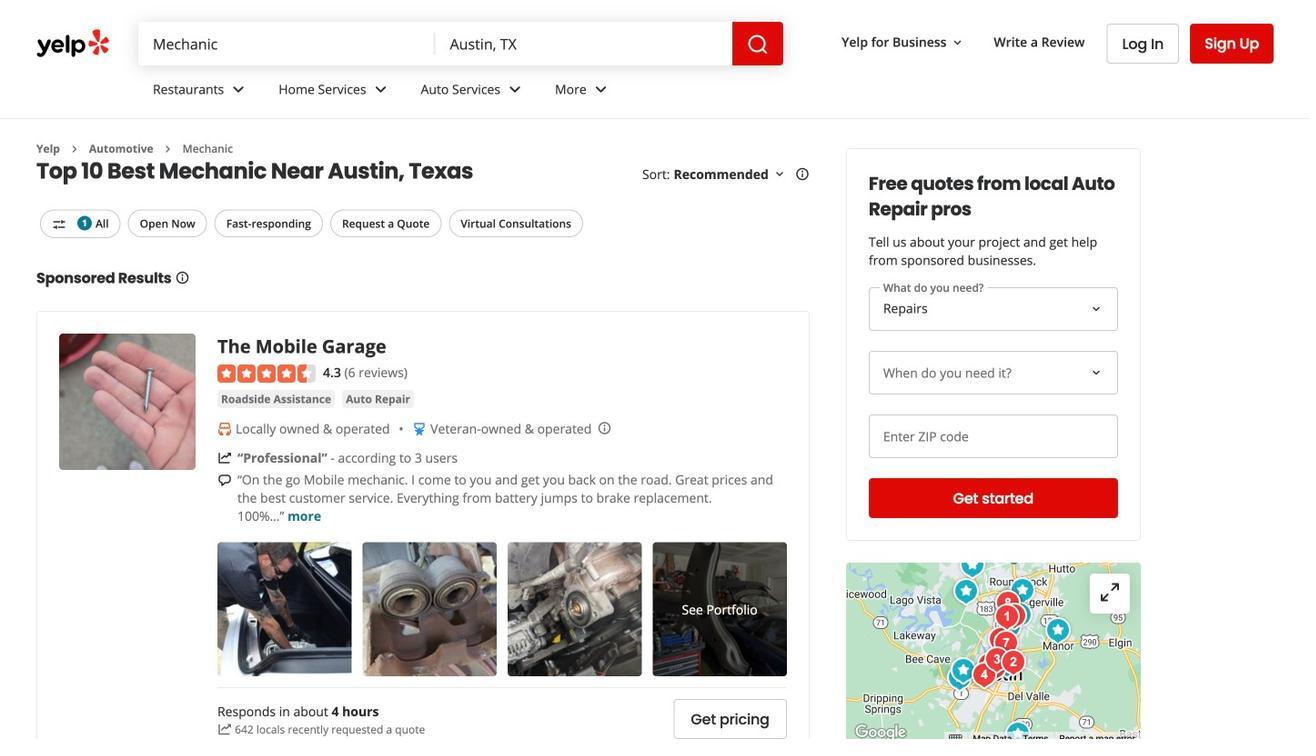 Task type: vqa. For each thing, say whether or not it's contained in the screenshot.
'write a review' link
no



Task type: locate. For each thing, give the bounding box(es) containing it.
16 speech v2 image
[[218, 474, 232, 488]]

0 horizontal spatial 24 chevron down v2 image
[[370, 79, 392, 100]]

none field things to do, nail salons, plumbers
[[138, 22, 436, 66]]

1 horizontal spatial 24 chevron down v2 image
[[590, 79, 612, 100]]

When do you need it? field
[[869, 351, 1118, 395]]

None field
[[138, 22, 436, 66], [436, 22, 733, 66]]

16 trending v2 image
[[218, 451, 232, 466]]

16 veteran owned v2 image
[[412, 422, 427, 437]]

None search field
[[138, 22, 784, 66]]

1 16 chevron right v2 image from the left
[[67, 142, 82, 156]]

address, neighborhood, city, state or zip text field
[[436, 22, 733, 66]]

16 chevron right v2 image
[[67, 142, 82, 156], [161, 142, 175, 156]]

16 info v2 image
[[175, 271, 190, 285]]

business categories element
[[138, 66, 1274, 118]]

search image
[[747, 34, 769, 56]]

24 chevron down v2 image
[[370, 79, 392, 100], [590, 79, 612, 100]]

24 chevron down v2 image
[[228, 79, 250, 100], [504, 79, 526, 100]]

  text field
[[869, 415, 1118, 459]]

1 horizontal spatial 16 chevron right v2 image
[[161, 142, 175, 156]]

0 horizontal spatial 24 chevron down v2 image
[[228, 79, 250, 100]]

1 horizontal spatial 24 chevron down v2 image
[[504, 79, 526, 100]]

2 none field from the left
[[436, 22, 733, 66]]

16 trending v2 image
[[218, 723, 232, 738]]

1 none field from the left
[[138, 22, 436, 66]]

24 chevron down v2 image down address, neighborhood, city, state or zip text box
[[504, 79, 526, 100]]

info icon image
[[597, 421, 612, 436], [597, 421, 612, 436]]

24 chevron down v2 image down things to do, nail salons, plumbers "text box"
[[228, 79, 250, 100]]

1 24 chevron down v2 image from the left
[[228, 79, 250, 100]]

0 horizontal spatial 16 chevron right v2 image
[[67, 142, 82, 156]]



Task type: describe. For each thing, give the bounding box(es) containing it.
16 locally owned v2 image
[[218, 422, 232, 437]]

1 24 chevron down v2 image from the left
[[370, 79, 392, 100]]

16 chevron down v2 image
[[773, 167, 787, 182]]

What do you need? field
[[869, 288, 1118, 331]]

16 filter v2 image
[[52, 217, 66, 232]]

2 24 chevron down v2 image from the left
[[590, 79, 612, 100]]

things to do, nail salons, plumbers text field
[[138, 22, 436, 66]]

16 info v2 image
[[795, 167, 810, 182]]

none field address, neighborhood, city, state or zip
[[436, 22, 733, 66]]

2 24 chevron down v2 image from the left
[[504, 79, 526, 100]]

16 chevron down v2 image
[[951, 35, 965, 50]]

filters group
[[36, 210, 587, 238]]

2 16 chevron right v2 image from the left
[[161, 142, 175, 156]]

4.3 star rating image
[[218, 365, 316, 383]]



